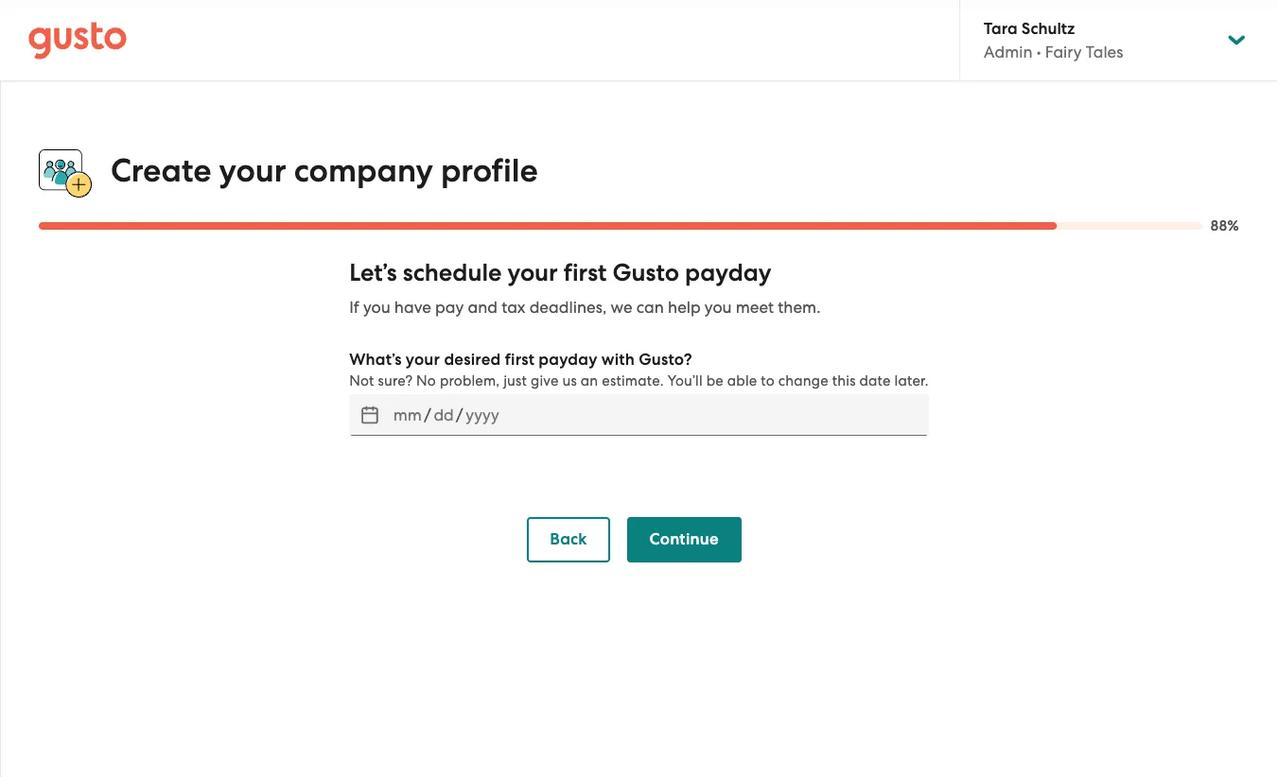 Task type: vqa. For each thing, say whether or not it's contained in the screenshot.
Year (yyyy) field
yes



Task type: describe. For each thing, give the bounding box(es) containing it.
give
[[531, 373, 559, 390]]

let's schedule your first gusto payday
[[349, 258, 772, 288]]

Month (mm) field
[[391, 400, 424, 431]]

back link
[[527, 518, 610, 563]]

an
[[581, 373, 598, 390]]

company
[[294, 151, 433, 190]]

be
[[706, 373, 724, 390]]

no
[[416, 373, 436, 390]]

fairy
[[1045, 43, 1082, 61]]

88%
[[1210, 218, 1239, 235]]

this
[[832, 373, 856, 390]]

sure?
[[378, 373, 413, 390]]

and
[[468, 298, 498, 317]]

can
[[637, 298, 664, 317]]

1 / from the left
[[424, 406, 432, 425]]

your for desired
[[406, 350, 440, 370]]

change
[[778, 373, 829, 390]]

admin
[[984, 43, 1033, 61]]

tara schultz admin • fairy tales
[[984, 19, 1123, 61]]

create
[[111, 151, 211, 190]]

2 you from the left
[[705, 298, 732, 317]]

continue button
[[627, 518, 741, 563]]

not
[[349, 373, 374, 390]]

2 / from the left
[[456, 406, 464, 425]]

what's
[[349, 350, 402, 370]]

desired
[[444, 350, 501, 370]]

them.
[[778, 298, 821, 317]]

pay
[[435, 298, 464, 317]]

help
[[668, 298, 701, 317]]

gusto
[[613, 258, 679, 288]]

deadlines,
[[529, 298, 607, 317]]

estimate.
[[602, 373, 664, 390]]

profile
[[441, 151, 538, 190]]

schedule
[[403, 258, 502, 288]]

2 horizontal spatial your
[[508, 258, 558, 288]]

meet
[[736, 298, 774, 317]]

what's your desired first payday with gusto? not sure? no problem, just give us an estimate. you'll be able to change this date later.
[[349, 350, 929, 390]]

first for payday
[[505, 350, 535, 370]]



Task type: locate. For each thing, give the bounding box(es) containing it.
we
[[611, 298, 633, 317]]

first for gusto
[[564, 258, 607, 288]]

0 horizontal spatial your
[[219, 151, 286, 190]]

your up tax
[[508, 258, 558, 288]]

Year (yyyy) field
[[464, 400, 501, 431]]

first up just
[[505, 350, 535, 370]]

later.
[[895, 373, 929, 390]]

0 horizontal spatial you
[[363, 298, 390, 317]]

2 vertical spatial your
[[406, 350, 440, 370]]

/ down no
[[424, 406, 432, 425]]

1 horizontal spatial first
[[564, 258, 607, 288]]

Day (dd) field
[[432, 400, 456, 431]]

1 vertical spatial payday
[[539, 350, 598, 370]]

your right create on the left top of the page
[[219, 151, 286, 190]]

0 horizontal spatial first
[[505, 350, 535, 370]]

problem,
[[440, 373, 500, 390]]

you'll
[[668, 373, 703, 390]]

1 horizontal spatial payday
[[685, 258, 772, 288]]

you right if
[[363, 298, 390, 317]]

your for company
[[219, 151, 286, 190]]

0 vertical spatial payday
[[685, 258, 772, 288]]

tales
[[1086, 43, 1123, 61]]

if you have pay and tax deadlines, we can help you meet them.
[[349, 298, 821, 317]]

1 horizontal spatial you
[[705, 298, 732, 317]]

continue
[[650, 530, 719, 550]]

/
[[424, 406, 432, 425], [456, 406, 464, 425]]

just
[[504, 373, 527, 390]]

home image
[[28, 21, 127, 59]]

first inside what's your desired first payday with gusto? not sure? no problem, just give us an estimate. you'll be able to change this date later.
[[505, 350, 535, 370]]

date
[[860, 373, 891, 390]]

you right 'help'
[[705, 298, 732, 317]]

back
[[550, 530, 587, 550]]

1 vertical spatial first
[[505, 350, 535, 370]]

0 horizontal spatial /
[[424, 406, 432, 425]]

payday
[[685, 258, 772, 288], [539, 350, 598, 370]]

your inside what's your desired first payday with gusto? not sure? no problem, just give us an estimate. you'll be able to change this date later.
[[406, 350, 440, 370]]

tara
[[984, 19, 1018, 39]]

have
[[394, 298, 431, 317]]

schultz
[[1022, 19, 1075, 39]]

/ down problem,
[[456, 406, 464, 425]]

0 vertical spatial first
[[564, 258, 607, 288]]

1 vertical spatial your
[[508, 258, 558, 288]]

if
[[349, 298, 359, 317]]

with
[[602, 350, 635, 370]]

let's
[[349, 258, 397, 288]]

1 horizontal spatial your
[[406, 350, 440, 370]]

to
[[761, 373, 775, 390]]

us
[[562, 373, 577, 390]]

your up no
[[406, 350, 440, 370]]

you
[[363, 298, 390, 317], [705, 298, 732, 317]]

create your company profile
[[111, 151, 538, 190]]

first
[[564, 258, 607, 288], [505, 350, 535, 370]]

0 horizontal spatial payday
[[539, 350, 598, 370]]

your
[[219, 151, 286, 190], [508, 258, 558, 288], [406, 350, 440, 370]]

payday up meet
[[685, 258, 772, 288]]

•
[[1037, 43, 1041, 61]]

gusto?
[[639, 350, 692, 370]]

able
[[727, 373, 757, 390]]

tax
[[502, 298, 525, 317]]

payday up us
[[539, 350, 598, 370]]

1 you from the left
[[363, 298, 390, 317]]

first up if you have pay and tax deadlines, we can help you meet them.
[[564, 258, 607, 288]]

0 vertical spatial your
[[219, 151, 286, 190]]

payday inside what's your desired first payday with gusto? not sure? no problem, just give us an estimate. you'll be able to change this date later.
[[539, 350, 598, 370]]

1 horizontal spatial /
[[456, 406, 464, 425]]



